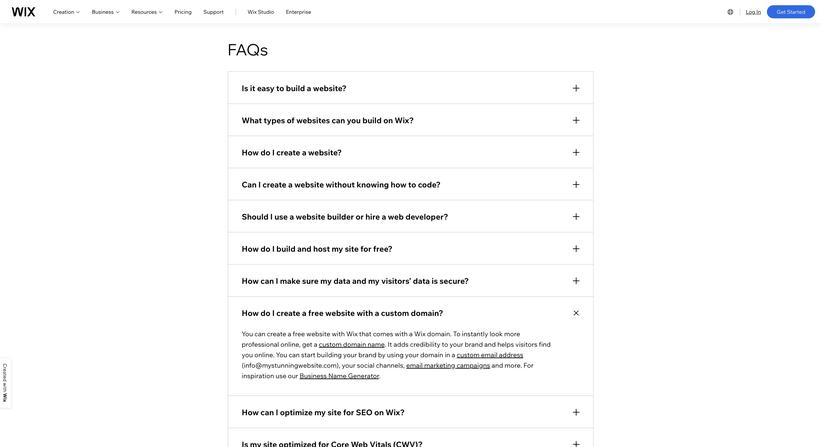 Task type: describe. For each thing, give the bounding box(es) containing it.
instantly
[[462, 330, 489, 338]]

domain?
[[411, 308, 444, 318]]

resources
[[131, 8, 157, 15]]

what
[[242, 115, 262, 125]]

info@mystunningwebsite.com
[[244, 361, 337, 370]]

i for how do i create a website?
[[272, 148, 275, 157]]

custom domain name link
[[319, 340, 385, 349]]

my left visitors'
[[368, 276, 380, 286]]

helps
[[498, 340, 514, 349]]

wix? inside list item
[[386, 408, 405, 418]]

log
[[747, 8, 756, 15]]

more.
[[505, 361, 522, 370]]

how for how do i build and host my site for free?
[[242, 244, 259, 254]]

how for how can i optimize my site for seo on wix?
[[242, 408, 259, 418]]

1 vertical spatial brand
[[359, 351, 377, 359]]

credibility
[[410, 340, 441, 349]]

wix studio link
[[248, 8, 274, 16]]

faqs
[[228, 40, 268, 59]]

0 horizontal spatial wix
[[248, 8, 257, 15]]

your down to on the right bottom of the page
[[450, 340, 464, 349]]

log in link
[[747, 8, 762, 16]]

campaigns
[[457, 361, 491, 370]]

resources button
[[131, 8, 163, 16]]

1 horizontal spatial for
[[361, 244, 372, 254]]

make
[[280, 276, 301, 286]]

1 horizontal spatial email
[[481, 351, 498, 359]]

and inside and more. for inspiration use our
[[492, 361, 504, 370]]

. it adds credibility to your brand and helps visitors find you online. you can start building your brand by using your domain in a
[[242, 340, 551, 359]]

you inside you can create a free website with wix that comes with a wix domain. to instantly look more professional online, get a
[[242, 330, 253, 338]]

start
[[301, 351, 316, 359]]

it
[[250, 83, 256, 93]]

using
[[387, 351, 404, 359]]

can for optimize
[[261, 408, 274, 418]]

business name generator .
[[300, 372, 381, 380]]

0 vertical spatial site
[[345, 244, 359, 254]]

website inside you can create a free website with wix that comes with a wix domain. to instantly look more professional online, get a
[[307, 330, 331, 338]]

find
[[539, 340, 551, 349]]

how do i create a free website with a custom domain? list item
[[228, 297, 594, 396]]

how for how do i create a website?
[[242, 148, 259, 157]]

1 vertical spatial email
[[407, 361, 423, 370]]

business name generator link
[[300, 372, 379, 380]]

social
[[357, 361, 375, 370]]

1 data from the left
[[334, 276, 351, 286]]

of
[[287, 115, 295, 125]]

to inside . it adds credibility to your brand and helps visitors find you online. you can start building your brand by using your domain in a
[[442, 340, 449, 349]]

address
[[499, 351, 524, 359]]

use inside list item
[[275, 212, 288, 222]]

0 horizontal spatial domain
[[343, 340, 366, 349]]

wix? inside "list item"
[[395, 115, 414, 125]]

in
[[445, 351, 451, 359]]

should i use a website builder or hire a web developer?
[[242, 212, 449, 222]]

creation
[[53, 8, 74, 15]]

how can i make sure my data and my visitors' data is secure?
[[242, 276, 469, 286]]

seo
[[356, 408, 373, 418]]

i for how can i make sure my data and my visitors' data is secure?
[[276, 276, 278, 286]]

knowing
[[357, 180, 389, 190]]

how can i optimize my site for seo on wix? list item
[[228, 396, 594, 428]]

get
[[302, 340, 313, 349]]

1 vertical spatial .
[[379, 372, 381, 380]]

can for a
[[255, 330, 266, 338]]

in
[[757, 8, 762, 15]]

is
[[242, 83, 248, 93]]

your down custom domain name 'link'
[[344, 351, 357, 359]]

is it easy to build a website? list item
[[228, 71, 594, 104]]

free inside you can create a free website with wix that comes with a wix domain. to instantly look more professional online, get a
[[293, 330, 305, 338]]

create inside you can create a free website with wix that comes with a wix domain. to instantly look more professional online, get a
[[267, 330, 286, 338]]

1 horizontal spatial free
[[308, 308, 324, 318]]

custom email address ( info@mystunningwebsite.com ), your social channels, email marketing campaigns
[[242, 351, 524, 370]]

language selector, english selected image
[[727, 8, 735, 16]]

how do i create a website? list item
[[228, 136, 594, 168]]

code?
[[418, 180, 441, 190]]

enterprise link
[[286, 8, 311, 16]]

0 horizontal spatial site
[[328, 408, 342, 418]]

optimize
[[280, 408, 313, 418]]

custom for custom email address ( info@mystunningwebsite.com ), your social channels, email marketing campaigns
[[457, 351, 480, 359]]

by
[[378, 351, 386, 359]]

and inside . it adds credibility to your brand and helps visitors find you online. you can start building your brand by using your domain in a
[[485, 340, 496, 349]]

what types of websites can you build on wix?
[[242, 115, 414, 125]]

get
[[777, 8, 786, 15]]

what types of websites can you build on wix? list item
[[228, 104, 594, 136]]

get started link
[[768, 5, 816, 18]]

can i create a website without knowing how to code?
[[242, 180, 441, 190]]

log in
[[747, 8, 762, 15]]

secure?
[[440, 276, 469, 286]]

pricing
[[175, 8, 192, 15]]

host
[[313, 244, 330, 254]]

email marketing campaigns link
[[407, 361, 491, 370]]

name
[[368, 340, 385, 349]]

and more. for inspiration use our
[[242, 361, 534, 380]]

do for how do i build and host my site for free?
[[261, 244, 271, 254]]

online.
[[255, 351, 275, 359]]

started
[[788, 8, 806, 15]]

1 horizontal spatial with
[[357, 308, 373, 318]]

easy
[[257, 83, 275, 93]]

creation button
[[53, 8, 80, 16]]

it
[[388, 340, 392, 349]]

professional
[[242, 340, 279, 349]]

support link
[[204, 8, 224, 16]]



Task type: vqa. For each thing, say whether or not it's contained in the screenshot.
Custom Email link
no



Task type: locate. For each thing, give the bounding box(es) containing it.
site left seo
[[328, 408, 342, 418]]

1 vertical spatial free
[[293, 330, 305, 338]]

wix up custom domain name 'link'
[[347, 330, 358, 338]]

0 vertical spatial custom
[[381, 308, 409, 318]]

or
[[356, 212, 364, 222]]

our
[[288, 372, 298, 380]]

0 vertical spatial wix?
[[395, 115, 414, 125]]

0 horizontal spatial free
[[293, 330, 305, 338]]

list item
[[228, 428, 594, 447]]

can for make
[[261, 276, 274, 286]]

get started
[[777, 8, 806, 15]]

for
[[524, 361, 534, 370]]

do
[[261, 148, 271, 157], [261, 244, 271, 254], [261, 308, 271, 318]]

look
[[490, 330, 503, 338]]

list containing is it easy to build a website?
[[228, 71, 594, 447]]

how for how do i create a free website with a custom domain?
[[242, 308, 259, 318]]

without
[[326, 180, 355, 190]]

0 vertical spatial build
[[286, 83, 305, 93]]

0 vertical spatial .
[[385, 340, 387, 349]]

builder
[[327, 212, 354, 222]]

0 vertical spatial website?
[[313, 83, 347, 93]]

1 horizontal spatial .
[[385, 340, 387, 349]]

0 vertical spatial business
[[92, 8, 114, 15]]

is it easy to build a website?
[[242, 83, 347, 93]]

0 horizontal spatial data
[[334, 276, 351, 286]]

2 vertical spatial to
[[442, 340, 449, 349]]

should i use a website builder or hire a web developer? list item
[[228, 200, 594, 233]]

0 horizontal spatial email
[[407, 361, 423, 370]]

you up info@mystunningwebsite.com at the bottom
[[276, 351, 288, 359]]

visitors'
[[382, 276, 412, 286]]

1 vertical spatial site
[[328, 408, 342, 418]]

wix? up how do i create a website? list item
[[395, 115, 414, 125]]

online,
[[281, 340, 301, 349]]

visitors
[[516, 340, 538, 349]]

1 vertical spatial for
[[343, 408, 354, 418]]

use left our in the bottom of the page
[[276, 372, 287, 380]]

channels,
[[376, 361, 405, 370]]

0 vertical spatial use
[[275, 212, 288, 222]]

can inside you can create a free website with wix that comes with a wix domain. to instantly look more professional online, get a
[[255, 330, 266, 338]]

website? down what types of websites can you build on wix?
[[308, 148, 342, 157]]

name
[[329, 372, 347, 380]]

0 vertical spatial you
[[347, 115, 361, 125]]

0 vertical spatial on
[[384, 115, 393, 125]]

how do i create a free website with a custom domain?
[[242, 308, 444, 318]]

a inside . it adds credibility to your brand and helps visitors find you online. you can start building your brand by using your domain in a
[[452, 351, 456, 359]]

you inside . it adds credibility to your brand and helps visitors find you online. you can start building your brand by using your domain in a
[[242, 351, 253, 359]]

i for how do i create a free website with a custom domain?
[[272, 308, 275, 318]]

0 horizontal spatial you
[[242, 351, 253, 359]]

1 horizontal spatial business
[[300, 372, 327, 380]]

1 horizontal spatial data
[[413, 276, 430, 286]]

2 vertical spatial build
[[277, 244, 296, 254]]

2 vertical spatial do
[[261, 308, 271, 318]]

can down online,
[[289, 351, 300, 359]]

1 vertical spatial build
[[363, 115, 382, 125]]

use
[[275, 212, 288, 222], [276, 372, 287, 380]]

custom domain name
[[319, 340, 385, 349]]

free?
[[374, 244, 393, 254]]

1 vertical spatial on
[[375, 408, 384, 418]]

email up the campaigns
[[481, 351, 498, 359]]

3 how from the top
[[242, 276, 259, 286]]

marketing
[[425, 361, 456, 370]]

and
[[298, 244, 312, 254], [353, 276, 367, 286], [485, 340, 496, 349], [492, 361, 504, 370]]

1 horizontal spatial wix
[[347, 330, 358, 338]]

free up the get
[[308, 308, 324, 318]]

1 horizontal spatial you
[[276, 351, 288, 359]]

),
[[337, 361, 341, 370]]

more
[[505, 330, 521, 338]]

a
[[307, 83, 311, 93], [302, 148, 307, 157], [288, 180, 293, 190], [290, 212, 294, 222], [382, 212, 387, 222], [302, 308, 307, 318], [375, 308, 380, 318], [288, 330, 292, 338], [410, 330, 413, 338], [314, 340, 318, 349], [452, 351, 456, 359]]

brand up the social
[[359, 351, 377, 359]]

can inside . it adds credibility to your brand and helps visitors find you online. you can start building your brand by using your domain in a
[[289, 351, 300, 359]]

2 horizontal spatial custom
[[457, 351, 480, 359]]

can
[[242, 180, 257, 190]]

website?
[[313, 83, 347, 93], [308, 148, 342, 157]]

brand down instantly
[[465, 340, 483, 349]]

website? inside how do i create a website? list item
[[308, 148, 342, 157]]

hire
[[366, 212, 380, 222]]

websites
[[297, 115, 330, 125]]

.
[[385, 340, 387, 349], [379, 372, 381, 380]]

business inside dropdown button
[[92, 8, 114, 15]]

data right the sure
[[334, 276, 351, 286]]

with up adds
[[395, 330, 408, 338]]

studio
[[258, 8, 274, 15]]

wix studio
[[248, 8, 274, 15]]

you can create a free website with wix that comes with a wix domain. to instantly look more professional online, get a
[[242, 330, 521, 349]]

0 vertical spatial for
[[361, 244, 372, 254]]

0 horizontal spatial business
[[92, 8, 114, 15]]

2 data from the left
[[413, 276, 430, 286]]

use right the 'should'
[[275, 212, 288, 222]]

business button
[[92, 8, 120, 16]]

generator
[[348, 372, 379, 380]]

0 horizontal spatial with
[[332, 330, 345, 338]]

brand
[[465, 340, 483, 349], [359, 351, 377, 359]]

0 horizontal spatial for
[[343, 408, 354, 418]]

how do i build and host my site for free?
[[242, 244, 393, 254]]

2 do from the top
[[261, 244, 271, 254]]

1 how from the top
[[242, 148, 259, 157]]

my
[[332, 244, 343, 254], [321, 276, 332, 286], [368, 276, 380, 286], [315, 408, 326, 418]]

custom up building
[[319, 340, 342, 349]]

1 horizontal spatial brand
[[465, 340, 483, 349]]

list
[[228, 71, 594, 447]]

to right how
[[409, 180, 417, 190]]

1 horizontal spatial custom
[[381, 308, 409, 318]]

how can i make sure my data and my visitors' data is secure? list item
[[228, 264, 594, 297]]

0 horizontal spatial custom
[[319, 340, 342, 349]]

inspiration
[[242, 372, 274, 380]]

0 vertical spatial email
[[481, 351, 498, 359]]

is
[[432, 276, 438, 286]]

domain
[[343, 340, 366, 349], [421, 351, 444, 359]]

do inside list item
[[261, 308, 271, 318]]

1 vertical spatial wix?
[[386, 408, 405, 418]]

can right websites
[[332, 115, 345, 125]]

business for business
[[92, 8, 114, 15]]

1 vertical spatial do
[[261, 244, 271, 254]]

3 do from the top
[[261, 308, 271, 318]]

1 horizontal spatial site
[[345, 244, 359, 254]]

free up online,
[[293, 330, 305, 338]]

can left make
[[261, 276, 274, 286]]

1 vertical spatial use
[[276, 372, 287, 380]]

domain.
[[427, 330, 452, 338]]

how do i build and host my site for free? list item
[[228, 232, 594, 265]]

1 do from the top
[[261, 148, 271, 157]]

0 vertical spatial do
[[261, 148, 271, 157]]

website inside list item
[[296, 212, 326, 222]]

you inside "list item"
[[347, 115, 361, 125]]

my right host
[[332, 244, 343, 254]]

web
[[388, 212, 404, 222]]

1 horizontal spatial to
[[409, 180, 417, 190]]

wix left the studio
[[248, 8, 257, 15]]

can inside "list item"
[[332, 115, 345, 125]]

comes
[[373, 330, 394, 338]]

support
[[204, 8, 224, 15]]

0 vertical spatial brand
[[465, 340, 483, 349]]

for left seo
[[343, 408, 354, 418]]

with up custom domain name 'link'
[[332, 330, 345, 338]]

business for business name generator .
[[300, 372, 327, 380]]

. left it
[[385, 340, 387, 349]]

can
[[332, 115, 345, 125], [261, 276, 274, 286], [255, 330, 266, 338], [289, 351, 300, 359], [261, 408, 274, 418]]

can up professional
[[255, 330, 266, 338]]

0 vertical spatial domain
[[343, 340, 366, 349]]

site
[[345, 244, 359, 254], [328, 408, 342, 418]]

domain down that
[[343, 340, 366, 349]]

on inside list item
[[375, 408, 384, 418]]

0 vertical spatial you
[[242, 330, 253, 338]]

0 horizontal spatial you
[[242, 330, 253, 338]]

enterprise
[[286, 8, 311, 15]]

1 vertical spatial custom
[[319, 340, 342, 349]]

with
[[357, 308, 373, 318], [332, 330, 345, 338], [395, 330, 408, 338]]

wix
[[248, 8, 257, 15], [347, 330, 358, 338], [415, 330, 426, 338]]

created with wix image
[[3, 364, 7, 403]]

2 horizontal spatial wix
[[415, 330, 426, 338]]

how inside list item
[[242, 308, 259, 318]]

should
[[242, 212, 269, 222]]

can left the optimize
[[261, 408, 274, 418]]

build inside "list item"
[[363, 115, 382, 125]]

email
[[481, 351, 498, 359], [407, 361, 423, 370]]

info@mystunningwebsite.com link
[[244, 361, 337, 370]]

website? inside the "is it easy to build a website?" list item
[[313, 83, 347, 93]]

1 vertical spatial to
[[409, 180, 417, 190]]

1 vertical spatial business
[[300, 372, 327, 380]]

2 horizontal spatial with
[[395, 330, 408, 338]]

1 horizontal spatial domain
[[421, 351, 444, 359]]

with up that
[[357, 308, 373, 318]]

wix? right seo
[[386, 408, 405, 418]]

your down adds
[[405, 351, 419, 359]]

for left free?
[[361, 244, 372, 254]]

2 vertical spatial custom
[[457, 351, 480, 359]]

i for how can i optimize my site for seo on wix?
[[276, 408, 278, 418]]

you
[[242, 330, 253, 338], [276, 351, 288, 359]]

1 vertical spatial domain
[[421, 351, 444, 359]]

types
[[264, 115, 285, 125]]

free
[[308, 308, 324, 318], [293, 330, 305, 338]]

1 vertical spatial you
[[242, 351, 253, 359]]

to right easy
[[276, 83, 284, 93]]

wix up credibility
[[415, 330, 426, 338]]

1 horizontal spatial you
[[347, 115, 361, 125]]

build inside list item
[[277, 244, 296, 254]]

website? up what types of websites can you build on wix?
[[313, 83, 347, 93]]

create inside list item
[[277, 148, 301, 157]]

how for how can i make sure my data and my visitors' data is secure?
[[242, 276, 259, 286]]

2 how from the top
[[242, 244, 259, 254]]

can i create a website without knowing how to code? list item
[[228, 168, 594, 200]]

developer?
[[406, 212, 449, 222]]

custom up comes
[[381, 308, 409, 318]]

5 how from the top
[[242, 408, 259, 418]]

4 how from the top
[[242, 308, 259, 318]]

0 vertical spatial free
[[308, 308, 324, 318]]

site right host
[[345, 244, 359, 254]]

(
[[242, 361, 244, 370]]

how do i create a website?
[[242, 148, 342, 157]]

to
[[453, 330, 461, 338]]

my right the sure
[[321, 276, 332, 286]]

your inside "custom email address ( info@mystunningwebsite.com ), your social channels, email marketing campaigns"
[[342, 361, 356, 370]]

custom inside "custom email address ( info@mystunningwebsite.com ), your social channels, email marketing campaigns"
[[457, 351, 480, 359]]

i
[[272, 148, 275, 157], [259, 180, 261, 190], [270, 212, 273, 222], [272, 244, 275, 254], [276, 276, 278, 286], [272, 308, 275, 318], [276, 408, 278, 418]]

data left is
[[413, 276, 430, 286]]

building
[[317, 351, 342, 359]]

1 vertical spatial website?
[[308, 148, 342, 157]]

use inside and more. for inspiration use our
[[276, 372, 287, 380]]

i for how do i build and host my site for free?
[[272, 244, 275, 254]]

domain inside . it adds credibility to your brand and helps visitors find you online. you can start building your brand by using your domain in a
[[421, 351, 444, 359]]

your right "),"
[[342, 361, 356, 370]]

0 horizontal spatial .
[[379, 372, 381, 380]]

you
[[347, 115, 361, 125], [242, 351, 253, 359]]

you inside . it adds credibility to your brand and helps visitors find you online. you can start building your brand by using your domain in a
[[276, 351, 288, 359]]

adds
[[394, 340, 409, 349]]

2 horizontal spatial to
[[442, 340, 449, 349]]

domain down credibility
[[421, 351, 444, 359]]

my right the optimize
[[315, 408, 326, 418]]

1 vertical spatial you
[[276, 351, 288, 359]]

0 horizontal spatial brand
[[359, 351, 377, 359]]

email down credibility
[[407, 361, 423, 370]]

do for how do i create a website?
[[261, 148, 271, 157]]

. down channels,
[[379, 372, 381, 380]]

. inside . it adds credibility to your brand and helps visitors find you online. you can start building your brand by using your domain in a
[[385, 340, 387, 349]]

that
[[359, 330, 372, 338]]

custom up the campaigns
[[457, 351, 480, 359]]

build inside list item
[[286, 83, 305, 93]]

custom for custom domain name
[[319, 340, 342, 349]]

business
[[92, 8, 114, 15], [300, 372, 327, 380]]

to up in
[[442, 340, 449, 349]]

0 vertical spatial to
[[276, 83, 284, 93]]

you up professional
[[242, 330, 253, 338]]

business inside how do i create a free website with a custom domain? list item
[[300, 372, 327, 380]]

do for how do i create a free website with a custom domain?
[[261, 308, 271, 318]]

sure
[[302, 276, 319, 286]]

0 horizontal spatial to
[[276, 83, 284, 93]]

on inside "list item"
[[384, 115, 393, 125]]

custom email address link
[[457, 351, 524, 359]]



